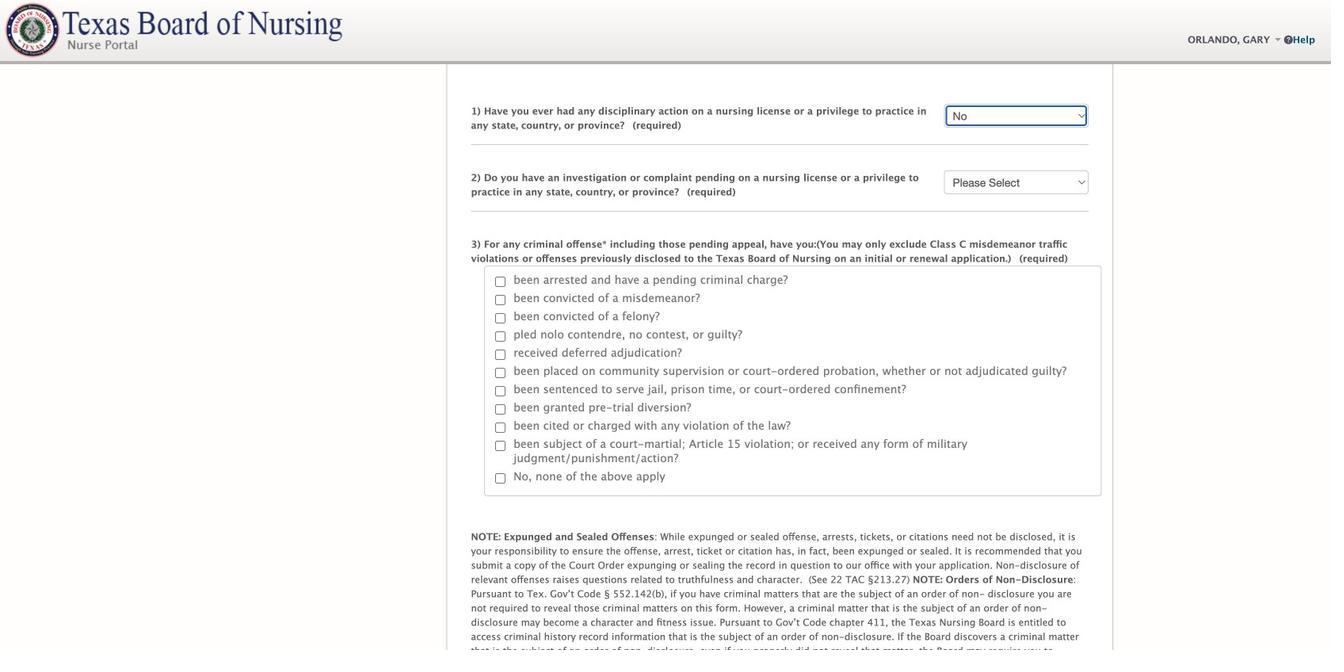 Task type: locate. For each thing, give the bounding box(es) containing it.
None checkbox
[[496, 277, 506, 287], [496, 295, 506, 305], [496, 313, 506, 323], [496, 349, 506, 360], [496, 441, 506, 451], [496, 473, 506, 483], [496, 277, 506, 287], [496, 295, 506, 305], [496, 313, 506, 323], [496, 349, 506, 360], [496, 441, 506, 451], [496, 473, 506, 483]]

None checkbox
[[496, 331, 506, 342], [496, 368, 506, 378], [496, 386, 506, 396], [496, 404, 506, 414], [496, 422, 506, 433], [496, 331, 506, 342], [496, 368, 506, 378], [496, 386, 506, 396], [496, 404, 506, 414], [496, 422, 506, 433]]



Task type: describe. For each thing, give the bounding box(es) containing it.
record image
[[409, 17, 418, 33]]

help circled image
[[1285, 32, 1294, 48]]



